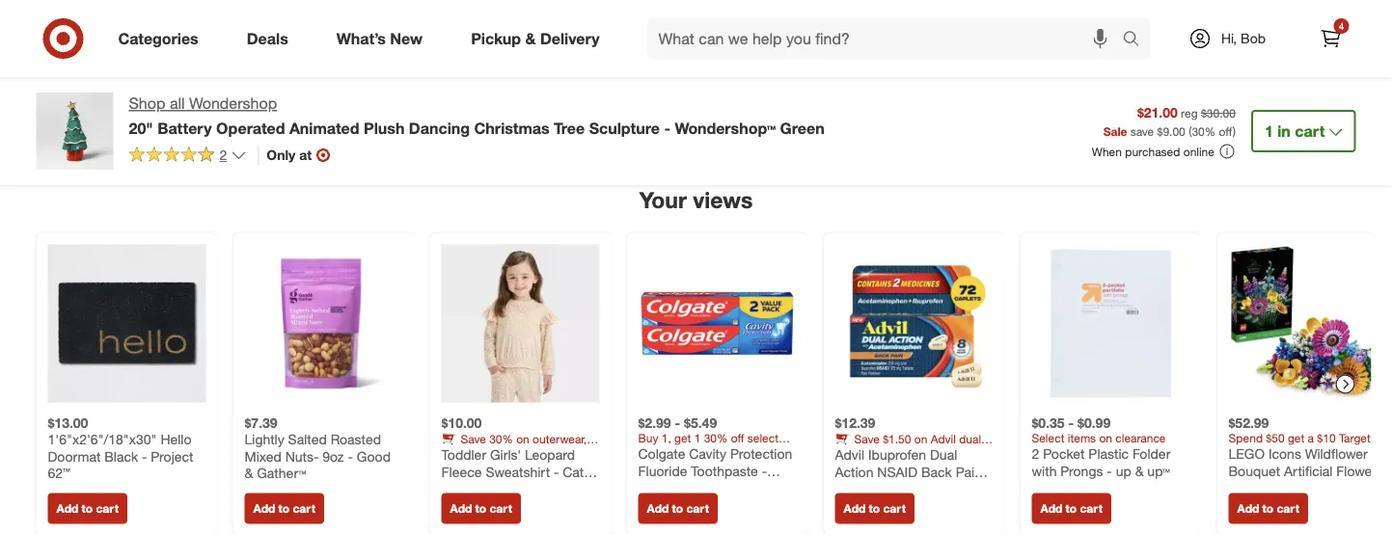 Task type: locate. For each thing, give the bounding box(es) containing it.
0 horizontal spatial on
[[915, 433, 928, 447]]

colgate cavity protection fluoride toothpaste - great regular flavor image
[[638, 245, 797, 404]]

shop
[[129, 94, 165, 113]]

0 horizontal spatial christmas
[[108, 90, 178, 109]]

add to cart for lightly salted roasted mixed nuts- 9oz - good & gather™
[[253, 502, 315, 517]]

add to cart
[[56, 502, 119, 517], [253, 502, 315, 517], [450, 502, 512, 517], [647, 502, 709, 517], [844, 502, 906, 517], [1041, 502, 1103, 517], [1238, 502, 1300, 517]]

wondershop™
[[675, 119, 776, 137]]

add to cart down 62™
[[56, 502, 119, 517]]

christmas tree stands & skirts link
[[1100, 79, 1346, 121]]

to down gather™
[[279, 502, 290, 517]]

categories
[[118, 29, 199, 48]]

bouquet
[[1229, 463, 1281, 480]]

&
[[526, 29, 536, 48], [1276, 90, 1286, 109], [1136, 463, 1144, 480], [588, 464, 596, 481], [245, 466, 253, 483]]

advil ibuprofen dual action nsaid back pain reliever caplet - 72ct
[[835, 447, 982, 498]]

add to cart button down the fluoride
[[638, 494, 718, 525]]

4 add to cart button from the left
[[638, 494, 718, 525]]

6 add to cart from the left
[[1041, 502, 1103, 517]]

cavity
[[689, 447, 727, 463]]

what's
[[337, 29, 386, 48]]

cart for lightly salted roasted mixed nuts- 9oz - good & gather™
[[293, 502, 315, 517]]

& right cat
[[588, 464, 596, 481]]

up
[[1116, 463, 1132, 480]]

$1.50
[[883, 433, 912, 447]]

7 add from the left
[[1238, 502, 1260, 517]]

add to cart button down fleece
[[442, 494, 521, 525]]

2 add to cart from the left
[[253, 502, 315, 517]]

2
[[220, 147, 227, 163], [1032, 447, 1040, 463]]

views
[[693, 187, 753, 214]]

advil inside save $1.50 on advil dual action back pain reliever
[[931, 433, 956, 447]]

to for lightly salted roasted mixed nuts- 9oz - good & gather™
[[279, 502, 290, 517]]

1 add from the left
[[56, 502, 78, 517]]

on
[[1100, 432, 1113, 447], [915, 433, 928, 447]]

plastic
[[1089, 447, 1129, 463]]

on right items
[[1100, 432, 1113, 447]]

great
[[638, 480, 672, 497]]

reliever
[[924, 447, 962, 462]]

3 to from the left
[[475, 502, 487, 517]]

& left skirts
[[1276, 90, 1286, 109]]

cart down 'caplet'
[[884, 502, 906, 517]]

1 add to cart from the left
[[56, 502, 119, 517]]

6 add from the left
[[1041, 502, 1063, 517]]

0 vertical spatial tree
[[1191, 90, 1219, 109]]

hi, bob
[[1222, 30, 1266, 47]]

flowers
[[1337, 463, 1384, 480]]

7 add to cart from the left
[[1238, 502, 1300, 517]]

5 add from the left
[[844, 502, 866, 517]]

1 vertical spatial 2
[[1032, 447, 1040, 463]]

4 add from the left
[[647, 502, 669, 517]]

add down gather™
[[253, 502, 275, 517]]

- right $2.99
[[675, 415, 681, 432]]

add to cart for lego icons wildflower bouquet artificial flowers 10313
[[1238, 502, 1300, 517]]

christmas
[[108, 90, 178, 109], [1116, 90, 1186, 109], [474, 119, 550, 137]]

advil left dual
[[931, 433, 956, 447]]

0 horizontal spatial tree
[[554, 119, 585, 137]]

save $1.50 on advil dual action back pain reliever
[[835, 433, 982, 462]]

artificial
[[1285, 463, 1333, 480]]

4 to from the left
[[672, 502, 683, 517]]

to down beige in the bottom of the page
[[475, 502, 487, 517]]

1 horizontal spatial tree
[[1191, 90, 1219, 109]]

72ct
[[940, 481, 966, 498]]

items
[[1068, 432, 1097, 447]]

4 add to cart from the left
[[647, 502, 709, 517]]

5 to from the left
[[869, 502, 880, 517]]

tree inside shop all wondershop 20" battery operated animated plush dancing christmas tree sculpture - wondershop™ green
[[554, 119, 585, 137]]

to down doormat
[[82, 502, 93, 517]]

add to cart for colgate cavity protection fluoride toothpaste - great regular flavor
[[647, 502, 709, 517]]

add down great
[[647, 502, 669, 517]]

add to cart down reliever on the bottom right of the page
[[844, 502, 906, 517]]

christmas right dancing
[[474, 119, 550, 137]]

add down jack™
[[450, 502, 472, 517]]

- inside $7.39 lightly salted roasted mixed nuts- 9oz - good & gather™
[[348, 449, 353, 466]]

3 add to cart from the left
[[450, 502, 512, 517]]

1 to from the left
[[82, 502, 93, 517]]

add to cart button down 62™
[[48, 494, 127, 525]]

- right sculpture
[[664, 119, 671, 137]]

2 to from the left
[[279, 502, 290, 517]]

add to cart button down action
[[835, 494, 915, 525]]

5 add to cart button from the left
[[835, 494, 915, 525]]

$0.35 - $0.99 select items on clearance 2 pocket plastic folder with prongs - up & up™
[[1032, 415, 1171, 480]]

7 add to cart button from the left
[[1229, 494, 1309, 525]]

1 horizontal spatial on
[[1100, 432, 1113, 447]]

wildflower
[[1306, 447, 1368, 463]]

- right toothpaste
[[762, 463, 767, 480]]

ibuprofen
[[869, 447, 927, 464]]

lightly salted roasted mixed nuts- 9oz - good & gather™ image
[[245, 245, 403, 404]]

& right pickup
[[526, 29, 536, 48]]

6 add to cart button from the left
[[1032, 494, 1112, 525]]

2 inside $0.35 - $0.99 select items on clearance 2 pocket plastic folder with prongs - up & up™
[[1032, 447, 1040, 463]]

cart down gather™
[[293, 502, 315, 517]]

advil ibuprofen dual action nsaid back pain reliever caplet - 72ct image
[[835, 245, 994, 404]]

add to cart button for colgate cavity protection fluoride toothpaste - great regular flavor
[[638, 494, 718, 525]]

cart down beige in the bottom of the page
[[490, 502, 512, 517]]

0 horizontal spatial advil
[[835, 447, 865, 464]]

search
[[1114, 31, 1161, 50]]

christmas inside shop all wondershop 20" battery operated animated plush dancing christmas tree sculpture - wondershop™ green
[[474, 119, 550, 137]]

add down reliever on the bottom right of the page
[[844, 502, 866, 517]]

$21.00
[[1138, 104, 1178, 121]]

1 horizontal spatial christmas
[[474, 119, 550, 137]]

add to cart button down bouquet
[[1229, 494, 1309, 525]]

2 left pocket at the bottom right of the page
[[1032, 447, 1040, 463]]

62™
[[48, 466, 70, 483]]

to down reliever on the bottom right of the page
[[869, 502, 880, 517]]

christmas up save
[[1116, 90, 1186, 109]]

cart down the black
[[96, 502, 119, 517]]

- left 72ct
[[931, 481, 936, 498]]

project
[[151, 449, 194, 466]]

add
[[56, 502, 78, 517], [253, 502, 275, 517], [450, 502, 472, 517], [647, 502, 669, 517], [844, 502, 866, 517], [1041, 502, 1063, 517], [1238, 502, 1260, 517]]

add to cart down prongs
[[1041, 502, 1103, 517]]

cart down prongs
[[1080, 502, 1103, 517]]

decorations
[[182, 90, 266, 109]]

to for toddler girls' leopard fleece sweatshirt - cat & jack™ beige
[[475, 502, 487, 517]]

tree
[[1191, 90, 1219, 109], [554, 119, 585, 137]]

to down regular
[[672, 502, 683, 517]]

3 add to cart button from the left
[[442, 494, 521, 525]]

4
[[1339, 20, 1345, 32]]

save
[[855, 433, 880, 447]]

cart down regular
[[687, 502, 709, 517]]

at
[[299, 147, 312, 163]]

to down the 10313
[[1263, 502, 1274, 517]]

1'6"x2'6"/18"x30" hello doormat black - project 62™ image
[[48, 245, 206, 404]]

- left cat
[[554, 464, 559, 481]]

1 horizontal spatial advil
[[931, 433, 956, 447]]

lightly
[[245, 432, 284, 449]]

$12.39
[[835, 415, 876, 432]]

to
[[82, 502, 93, 517], [279, 502, 290, 517], [475, 502, 487, 517], [672, 502, 683, 517], [869, 502, 880, 517], [1066, 502, 1077, 517], [1263, 502, 1274, 517]]

in
[[1278, 122, 1291, 140]]

add down 62™
[[56, 502, 78, 517]]

christmas up 20" on the top of page
[[108, 90, 178, 109]]

related
[[597, 35, 678, 62]]

action
[[835, 464, 874, 481]]

to for 2 pocket plastic folder with prongs - up & up™
[[1066, 502, 1077, 517]]

cart down lego icons wildflower bouquet artificial flowers 10313
[[1277, 502, 1300, 517]]

$0.35
[[1032, 415, 1065, 432]]

& right up
[[1136, 463, 1144, 480]]

good
[[357, 449, 391, 466]]

advil down $12.39
[[835, 447, 865, 464]]

pocket
[[1044, 447, 1085, 463]]

tree left sculpture
[[554, 119, 585, 137]]

add for colgate cavity protection fluoride toothpaste - great regular flavor
[[647, 502, 669, 517]]

toddler girls' leopard fleece sweatshirt - cat & jack™ beige image
[[442, 245, 600, 404]]

add down the 10313
[[1238, 502, 1260, 517]]

toddler girls' leopard fleece sweatshirt - cat & jack™ beige
[[442, 447, 596, 498]]

nsaid
[[878, 464, 918, 481]]

1 add to cart button from the left
[[48, 494, 127, 525]]

3 add from the left
[[450, 502, 472, 517]]

cart for colgate cavity protection fluoride toothpaste - great regular flavor
[[687, 502, 709, 517]]

online
[[1184, 144, 1215, 159]]

- right the black
[[142, 449, 147, 466]]

sale
[[1104, 124, 1128, 138]]

deals
[[247, 29, 288, 48]]

your
[[640, 187, 687, 214]]

$13.00
[[48, 415, 88, 432]]

2 add from the left
[[253, 502, 275, 517]]

& inside $0.35 - $0.99 select items on clearance 2 pocket plastic folder with prongs - up & up™
[[1136, 463, 1144, 480]]

pickup & delivery
[[471, 29, 600, 48]]

add to cart down gather™
[[253, 502, 315, 517]]

battery
[[157, 119, 212, 137]]

2 down 'operated'
[[220, 147, 227, 163]]

1 vertical spatial tree
[[554, 119, 585, 137]]

5 add to cart from the left
[[844, 502, 906, 517]]

$2.99
[[638, 415, 671, 432]]

plush
[[364, 119, 405, 137]]

2 link
[[129, 146, 246, 168]]

add to cart down regular
[[647, 502, 709, 517]]

add to cart button down gather™
[[245, 494, 324, 525]]

6 to from the left
[[1066, 502, 1077, 517]]

0 horizontal spatial 2
[[220, 147, 227, 163]]

when
[[1092, 144, 1122, 159]]

%
[[1205, 124, 1216, 138]]

leopard
[[525, 447, 575, 464]]

to for lego icons wildflower bouquet artificial flowers 10313
[[1263, 502, 1274, 517]]

- right 9oz
[[348, 449, 353, 466]]

& left gather™
[[245, 466, 253, 483]]

add to cart button down prongs
[[1032, 494, 1112, 525]]

shop all wondershop 20" battery operated animated plush dancing christmas tree sculpture - wondershop™ green
[[129, 94, 825, 137]]

$52.99
[[1229, 415, 1270, 432]]

add to cart down the 10313
[[1238, 502, 1300, 517]]

to for colgate cavity protection fluoride toothpaste - great regular flavor
[[672, 502, 683, 517]]

What can we help you find? suggestions appear below search field
[[647, 17, 1128, 60]]

- left up
[[1107, 463, 1113, 480]]

categories link
[[102, 17, 223, 60]]

add to cart button for advil ibuprofen dual action nsaid back pain reliever caplet - 72ct
[[835, 494, 915, 525]]

add to cart down beige in the bottom of the page
[[450, 502, 512, 517]]

tree inside christmas tree stands & skirts link
[[1191, 90, 1219, 109]]

add to cart for 1'6"x2'6"/18"x30" hello doormat black - project 62™
[[56, 502, 119, 517]]

all
[[170, 94, 185, 113]]

on right '$1.50'
[[915, 433, 928, 447]]

- inside advil ibuprofen dual action nsaid back pain reliever caplet - 72ct
[[931, 481, 936, 498]]

2 add to cart button from the left
[[245, 494, 324, 525]]

$7.39 lightly salted roasted mixed nuts- 9oz - good & gather™
[[245, 415, 391, 483]]

add down the "with"
[[1041, 502, 1063, 517]]

tree up %
[[1191, 90, 1219, 109]]

cart right 'in'
[[1296, 122, 1326, 140]]

to down prongs
[[1066, 502, 1077, 517]]

7 to from the left
[[1263, 502, 1274, 517]]

1 horizontal spatial 2
[[1032, 447, 1040, 463]]

4 link
[[1310, 17, 1353, 60]]

$10.00
[[442, 415, 482, 432]]

advil
[[931, 433, 956, 447], [835, 447, 865, 464]]

image of 20" battery operated animated plush dancing christmas tree sculpture - wondershop™ green image
[[36, 93, 113, 170]]

hello
[[161, 432, 192, 449]]

cart for toddler girls' leopard fleece sweatshirt - cat & jack™ beige
[[490, 502, 512, 517]]

to for 1'6"x2'6"/18"x30" hello doormat black - project 62™
[[82, 502, 93, 517]]

search button
[[1114, 17, 1161, 64]]

& inside $7.39 lightly salted roasted mixed nuts- 9oz - good & gather™
[[245, 466, 253, 483]]



Task type: describe. For each thing, give the bounding box(es) containing it.
operated
[[216, 119, 285, 137]]

(
[[1189, 124, 1192, 138]]

salted
[[288, 432, 327, 449]]

0 vertical spatial 2
[[220, 147, 227, 163]]

green
[[780, 119, 825, 137]]

add for 1'6"x2'6"/18"x30" hello doormat black - project 62™
[[56, 502, 78, 517]]

- inside toddler girls' leopard fleece sweatshirt - cat & jack™ beige
[[554, 464, 559, 481]]

add to cart for 2 pocket plastic folder with prongs - up & up™
[[1041, 502, 1103, 517]]

save
[[1131, 124, 1155, 138]]

lego icons wildflower bouquet artificial flowers 10313
[[1229, 447, 1384, 497]]

add for lightly salted roasted mixed nuts- 9oz - good & gather™
[[253, 502, 275, 517]]

9oz
[[323, 449, 344, 466]]

fleece
[[442, 464, 482, 481]]

with
[[1032, 463, 1057, 480]]

dual
[[960, 433, 982, 447]]

when purchased online
[[1092, 144, 1215, 159]]

animated
[[289, 119, 360, 137]]

toothpaste
[[691, 463, 758, 480]]

indoor christmas decorations link
[[42, 79, 282, 121]]

purchased
[[1126, 144, 1181, 159]]

2 pocket plastic folder with prongs - up & up™ image
[[1032, 245, 1191, 404]]

categories
[[684, 35, 796, 62]]

add for lego icons wildflower bouquet artificial flowers 10313
[[1238, 502, 1260, 517]]

related categories
[[597, 35, 796, 62]]

delivery
[[540, 29, 600, 48]]

colgate cavity protection fluoride toothpaste - great regular flavor
[[638, 447, 793, 497]]

off
[[1219, 124, 1233, 138]]

1 in cart
[[1265, 122, 1326, 140]]

black
[[104, 449, 138, 466]]

$7.39
[[245, 415, 278, 432]]

cart for lego icons wildflower bouquet artificial flowers 10313
[[1277, 502, 1300, 517]]

$0.99
[[1078, 415, 1111, 432]]

pickup
[[471, 29, 521, 48]]

only at
[[267, 147, 312, 163]]

add to cart button for toddler girls' leopard fleece sweatshirt - cat & jack™ beige
[[442, 494, 521, 525]]

what's new link
[[320, 17, 447, 60]]

flavor
[[726, 480, 763, 497]]

mixed
[[245, 449, 282, 466]]

cat
[[563, 464, 584, 481]]

deals link
[[230, 17, 312, 60]]

add for advil ibuprofen dual action nsaid back pain reliever caplet - 72ct
[[844, 502, 866, 517]]

add to cart button for lightly salted roasted mixed nuts- 9oz - good & gather™
[[245, 494, 324, 525]]

- inside 'colgate cavity protection fluoride toothpaste - great regular flavor'
[[762, 463, 767, 480]]

only
[[267, 147, 296, 163]]

1 in cart for 20" battery operated animated plush dancing christmas tree sculpture - wondershop™ green element
[[1265, 122, 1326, 140]]

pickup & delivery link
[[455, 17, 624, 60]]

on inside $0.35 - $0.99 select items on clearance 2 pocket plastic folder with prongs - up & up™
[[1100, 432, 1113, 447]]

new
[[390, 29, 423, 48]]

roasted
[[331, 432, 381, 449]]

wondershop
[[189, 94, 277, 113]]

indoor christmas decorations
[[59, 90, 266, 109]]

30
[[1192, 124, 1205, 138]]

& inside toddler girls' leopard fleece sweatshirt - cat & jack™ beige
[[588, 464, 596, 481]]

icons
[[1269, 447, 1302, 463]]

cart for 1'6"x2'6"/18"x30" hello doormat black - project 62™
[[96, 502, 119, 517]]

$13.00 1'6"x2'6"/18"x30" hello doormat black - project 62™
[[48, 415, 194, 483]]

doormat
[[48, 449, 101, 466]]

20"
[[129, 119, 153, 137]]

lego icons wildflower bouquet artificial flowers 10313 image
[[1229, 245, 1387, 404]]

add to cart for advil ibuprofen dual action nsaid back pain reliever caplet - 72ct
[[844, 502, 906, 517]]

- inside shop all wondershop 20" battery operated animated plush dancing christmas tree sculpture - wondershop™ green
[[664, 119, 671, 137]]

gather™
[[257, 466, 306, 483]]

add to cart button for 2 pocket plastic folder with prongs - up & up™
[[1032, 494, 1112, 525]]

toddler
[[442, 447, 487, 464]]

sculpture
[[589, 119, 660, 137]]

beige
[[480, 481, 515, 498]]

stands
[[1224, 90, 1272, 109]]

clearance
[[1116, 432, 1166, 447]]

dual
[[930, 447, 958, 464]]

up™
[[1148, 463, 1170, 480]]

bob
[[1241, 30, 1266, 47]]

add for 2 pocket plastic folder with prongs - up & up™
[[1041, 502, 1063, 517]]

fluoride
[[638, 463, 688, 480]]

reliever
[[835, 481, 884, 498]]

2 horizontal spatial christmas
[[1116, 90, 1186, 109]]

add to cart for toddler girls' leopard fleece sweatshirt - cat & jack™ beige
[[450, 502, 512, 517]]

1
[[1265, 122, 1274, 140]]

regular
[[676, 480, 722, 497]]

colgate
[[638, 447, 686, 463]]

add for toddler girls' leopard fleece sweatshirt - cat & jack™ beige
[[450, 502, 472, 517]]

on inside save $1.50 on advil dual action back pain reliever
[[915, 433, 928, 447]]

advil inside advil ibuprofen dual action nsaid back pain reliever caplet - 72ct
[[835, 447, 865, 464]]

add to cart button for 1'6"x2'6"/18"x30" hello doormat black - project 62™
[[48, 494, 127, 525]]

to for advil ibuprofen dual action nsaid back pain reliever caplet - 72ct
[[869, 502, 880, 517]]

pain
[[956, 464, 982, 481]]

)
[[1233, 124, 1236, 138]]

cart for 2 pocket plastic folder with prongs - up & up™
[[1080, 502, 1103, 517]]

folder
[[1133, 447, 1171, 463]]

- right the $0.35
[[1069, 415, 1074, 432]]

your views
[[640, 187, 753, 214]]

jack™
[[442, 481, 476, 498]]

caplet
[[887, 481, 927, 498]]

cart for advil ibuprofen dual action nsaid back pain reliever caplet - 72ct
[[884, 502, 906, 517]]

$30.00
[[1202, 106, 1236, 120]]

- inside $13.00 1'6"x2'6"/18"x30" hello doormat black - project 62™
[[142, 449, 147, 466]]

1'6"x2'6"/18"x30"
[[48, 432, 157, 449]]

back
[[870, 447, 896, 462]]

action
[[835, 447, 867, 462]]

what's new
[[337, 29, 423, 48]]

sweatshirt
[[486, 464, 550, 481]]

prongs
[[1061, 463, 1104, 480]]

reg
[[1181, 106, 1198, 120]]

add to cart button for lego icons wildflower bouquet artificial flowers 10313
[[1229, 494, 1309, 525]]

protection
[[731, 447, 793, 463]]

9.00
[[1163, 124, 1186, 138]]

hi,
[[1222, 30, 1238, 47]]



Task type: vqa. For each thing, say whether or not it's contained in the screenshot.
the right 2
yes



